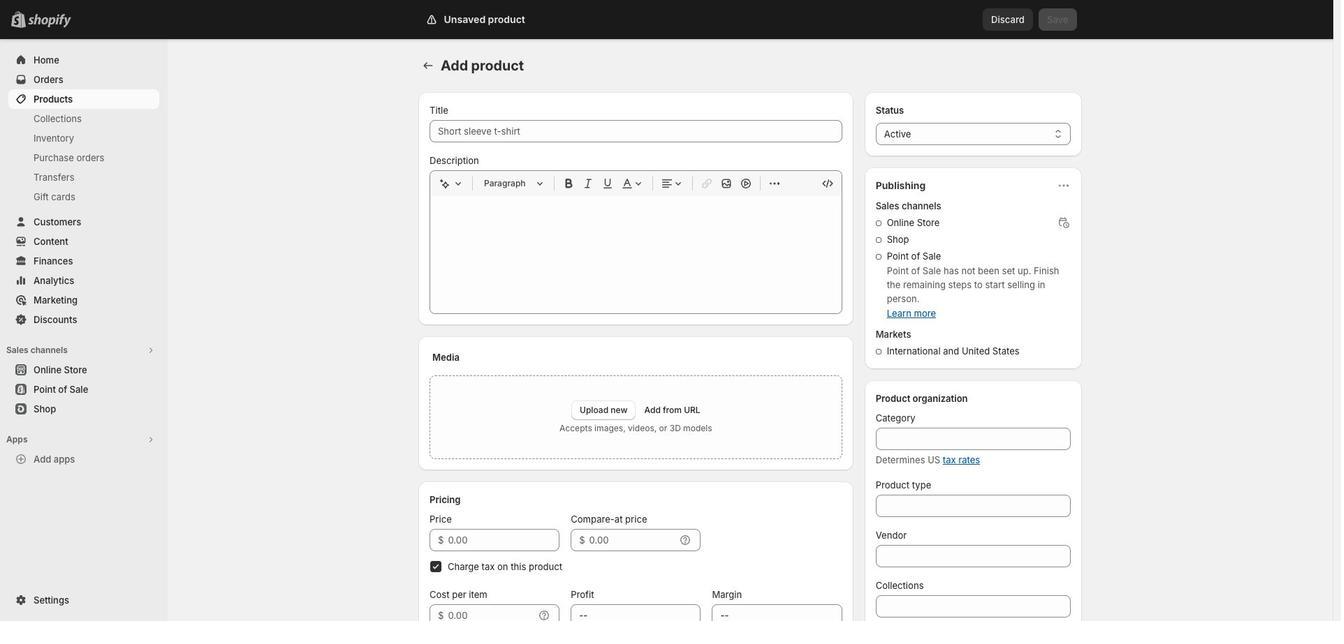 Task type: describe. For each thing, give the bounding box(es) containing it.
Short sleeve t-shirt text field
[[430, 120, 842, 143]]

1   text field from the top
[[448, 530, 560, 552]]

shopify image
[[31, 14, 74, 28]]



Task type: locate. For each thing, give the bounding box(es) containing it.
  text field
[[448, 530, 560, 552], [448, 605, 535, 622]]

None text field
[[876, 596, 1071, 618], [712, 605, 842, 622], [876, 596, 1071, 618], [712, 605, 842, 622]]

2   text field from the top
[[448, 605, 535, 622]]

0 vertical spatial   text field
[[448, 530, 560, 552]]

1 vertical spatial   text field
[[448, 605, 535, 622]]

  text field
[[589, 530, 676, 552]]

None text field
[[571, 605, 701, 622]]



Task type: vqa. For each thing, say whether or not it's contained in the screenshot.
 text box
yes



